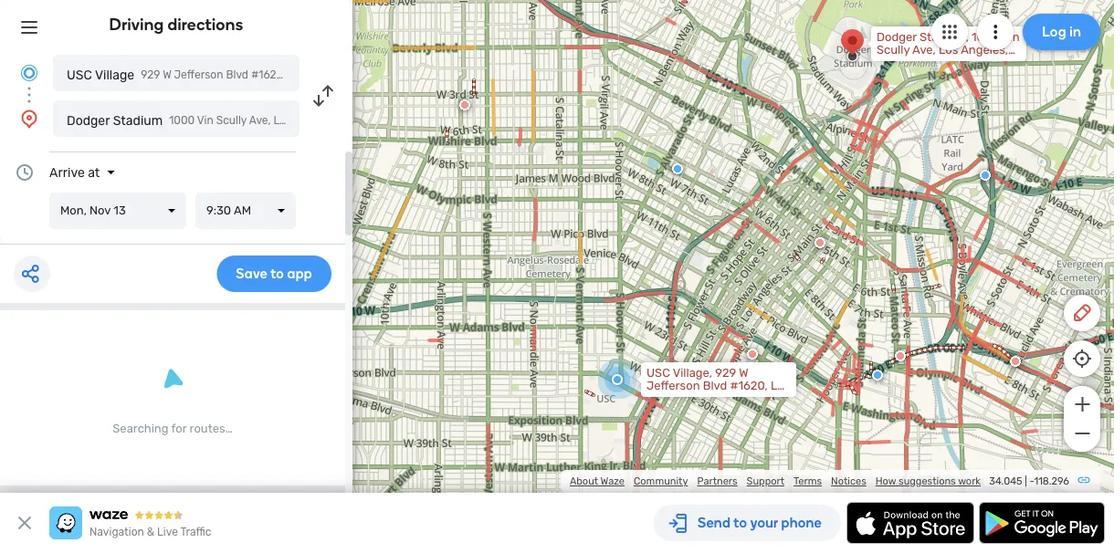 Task type: describe. For each thing, give the bounding box(es) containing it.
terms link
[[794, 476, 822, 488]]

scully
[[877, 43, 910, 57]]

current location image
[[18, 62, 40, 84]]

90089, for village,
[[716, 392, 755, 406]]

village,
[[673, 366, 713, 381]]

support link
[[747, 476, 785, 488]]

jefferson for village,
[[647, 379, 700, 393]]

work
[[959, 476, 981, 488]]

jefferson for village
[[174, 69, 223, 81]]

118.296
[[1035, 476, 1070, 488]]

partners
[[698, 476, 738, 488]]

9:30 am
[[207, 204, 251, 218]]

0 horizontal spatial police image
[[673, 164, 683, 175]]

mon, nov 13
[[60, 204, 126, 218]]

united
[[936, 56, 972, 70]]

ave,
[[913, 43, 936, 57]]

|
[[1025, 476, 1028, 488]]

zoom out image
[[1071, 423, 1094, 445]]

vin
[[1003, 30, 1020, 44]]

angeles, for village,
[[647, 392, 694, 406]]

9:30 am list box
[[196, 193, 296, 229]]

ca for village,
[[697, 392, 713, 406]]

california,
[[877, 56, 933, 70]]

traffic
[[180, 526, 211, 539]]

at
[[88, 165, 100, 180]]

how suggestions work link
[[876, 476, 981, 488]]

arrive
[[49, 165, 85, 180]]

driving directions
[[109, 15, 243, 34]]

partners link
[[698, 476, 738, 488]]

clock image
[[14, 162, 36, 184]]

dodger for dodger stadium, 1000 vin scully ave, los angeles, california, united states
[[877, 30, 917, 44]]

navigation & live traffic
[[90, 526, 211, 539]]

blvd for village,
[[703, 379, 728, 393]]

dodger stadium
[[67, 113, 163, 128]]

1000
[[972, 30, 1000, 44]]

x image
[[14, 513, 36, 535]]

village
[[95, 67, 134, 82]]

#1620, for village,
[[730, 379, 768, 393]]

notices
[[832, 476, 867, 488]]

routes…
[[190, 422, 233, 436]]

stadium,
[[920, 30, 969, 44]]

searching
[[113, 422, 169, 436]]

navigation
[[90, 526, 144, 539]]

how
[[876, 476, 897, 488]]

angeles, inside dodger stadium, 1000 vin scully ave, los angeles, california, united states
[[961, 43, 1009, 57]]

waze
[[601, 476, 625, 488]]

usc village, 929 w jefferson blvd #1620, los angeles, ca 90089, usa
[[647, 366, 791, 406]]

&
[[147, 526, 155, 539]]

suggestions
[[899, 476, 956, 488]]

states
[[975, 56, 1011, 70]]

directions
[[168, 15, 243, 34]]

929 for village
[[141, 69, 160, 81]]

link image
[[1077, 473, 1092, 488]]

zoom in image
[[1071, 394, 1094, 416]]



Task type: vqa. For each thing, say whether or not it's contained in the screenshot.
live
yes



Task type: locate. For each thing, give the bounding box(es) containing it.
ca for village
[[356, 69, 370, 81]]

dodger up california,
[[877, 30, 917, 44]]

0 horizontal spatial w
[[163, 69, 171, 81]]

usa
[[411, 69, 433, 81], [758, 392, 781, 406]]

1 vertical spatial ca
[[697, 392, 713, 406]]

usc
[[67, 67, 92, 82], [647, 366, 671, 381]]

blvd for village
[[226, 69, 249, 81]]

usc left village,
[[647, 366, 671, 381]]

about
[[570, 476, 599, 488]]

usc for village
[[67, 67, 92, 82]]

angeles, inside usc village 929 w jefferson blvd #1620, los angeles, ca 90089, usa
[[309, 69, 353, 81]]

1 horizontal spatial los
[[771, 379, 791, 393]]

for
[[171, 422, 187, 436]]

1 vertical spatial police image
[[873, 370, 884, 381]]

1 vertical spatial 90089,
[[716, 392, 755, 406]]

angeles,
[[961, 43, 1009, 57], [309, 69, 353, 81], [647, 392, 694, 406]]

usa for village,
[[758, 392, 781, 406]]

community
[[634, 476, 688, 488]]

1 horizontal spatial ca
[[697, 392, 713, 406]]

support
[[747, 476, 785, 488]]

los for village,
[[771, 379, 791, 393]]

los inside usc village, 929 w jefferson blvd #1620, los angeles, ca 90089, usa
[[771, 379, 791, 393]]

mon,
[[60, 204, 87, 218]]

0 horizontal spatial usc
[[67, 67, 92, 82]]

dodger
[[877, 30, 917, 44], [67, 113, 110, 128]]

police image
[[980, 170, 991, 181]]

1 vertical spatial los
[[289, 69, 307, 81]]

0 vertical spatial police image
[[673, 164, 683, 175]]

jefferson
[[174, 69, 223, 81], [647, 379, 700, 393]]

about waze community partners support terms notices how suggestions work 34.045 | -118.296
[[570, 476, 1070, 488]]

0 vertical spatial blvd
[[226, 69, 249, 81]]

ca
[[356, 69, 370, 81], [697, 392, 713, 406]]

0 vertical spatial angeles,
[[961, 43, 1009, 57]]

w
[[163, 69, 171, 81], [739, 366, 749, 381]]

los inside usc village 929 w jefferson blvd #1620, los angeles, ca 90089, usa
[[289, 69, 307, 81]]

w inside usc village 929 w jefferson blvd #1620, los angeles, ca 90089, usa
[[163, 69, 171, 81]]

1 horizontal spatial dodger
[[877, 30, 917, 44]]

2 vertical spatial angeles,
[[647, 392, 694, 406]]

0 horizontal spatial 929
[[141, 69, 160, 81]]

usc left "village"
[[67, 67, 92, 82]]

0 horizontal spatial los
[[289, 69, 307, 81]]

0 horizontal spatial blvd
[[226, 69, 249, 81]]

929 inside usc village 929 w jefferson blvd #1620, los angeles, ca 90089, usa
[[141, 69, 160, 81]]

0 vertical spatial usa
[[411, 69, 433, 81]]

los
[[939, 43, 959, 57], [289, 69, 307, 81], [771, 379, 791, 393]]

about waze link
[[570, 476, 625, 488]]

1 horizontal spatial usa
[[758, 392, 781, 406]]

ca inside usc village 929 w jefferson blvd #1620, los angeles, ca 90089, usa
[[356, 69, 370, 81]]

angeles, for village
[[309, 69, 353, 81]]

1 horizontal spatial police image
[[873, 370, 884, 381]]

0 horizontal spatial dodger
[[67, 113, 110, 128]]

1 horizontal spatial blvd
[[703, 379, 728, 393]]

1 horizontal spatial #1620,
[[730, 379, 768, 393]]

1 vertical spatial usa
[[758, 392, 781, 406]]

929 inside usc village, 929 w jefferson blvd #1620, los angeles, ca 90089, usa
[[716, 366, 737, 381]]

#1620, inside usc village, 929 w jefferson blvd #1620, los angeles, ca 90089, usa
[[730, 379, 768, 393]]

0 horizontal spatial jefferson
[[174, 69, 223, 81]]

0 horizontal spatial ca
[[356, 69, 370, 81]]

los inside dodger stadium, 1000 vin scully ave, los angeles, california, united states
[[939, 43, 959, 57]]

blvd inside usc village, 929 w jefferson blvd #1620, los angeles, ca 90089, usa
[[703, 379, 728, 393]]

1 horizontal spatial angeles,
[[647, 392, 694, 406]]

929 right village,
[[716, 366, 737, 381]]

usc for village,
[[647, 366, 671, 381]]

0 horizontal spatial 90089,
[[373, 69, 408, 81]]

usc inside usc village, 929 w jefferson blvd #1620, los angeles, ca 90089, usa
[[647, 366, 671, 381]]

13
[[114, 204, 126, 218]]

1 horizontal spatial 929
[[716, 366, 737, 381]]

angeles, inside usc village, 929 w jefferson blvd #1620, los angeles, ca 90089, usa
[[647, 392, 694, 406]]

driving
[[109, 15, 164, 34]]

#1620, inside usc village 929 w jefferson blvd #1620, los angeles, ca 90089, usa
[[251, 69, 286, 81]]

road closed image
[[460, 100, 471, 111], [815, 238, 826, 249], [747, 349, 758, 360], [895, 351, 906, 362], [1011, 356, 1022, 367]]

90089, inside usc village 929 w jefferson blvd #1620, los angeles, ca 90089, usa
[[373, 69, 408, 81]]

1 vertical spatial #1620,
[[730, 379, 768, 393]]

w for village
[[163, 69, 171, 81]]

dodger inside button
[[67, 113, 110, 128]]

am
[[234, 204, 251, 218]]

usc village 929 w jefferson blvd #1620, los angeles, ca 90089, usa
[[67, 67, 433, 82]]

0 vertical spatial 929
[[141, 69, 160, 81]]

jefferson inside usc village, 929 w jefferson blvd #1620, los angeles, ca 90089, usa
[[647, 379, 700, 393]]

live
[[157, 526, 178, 539]]

0 vertical spatial #1620,
[[251, 69, 286, 81]]

los for village
[[289, 69, 307, 81]]

1 horizontal spatial w
[[739, 366, 749, 381]]

34.045
[[990, 476, 1023, 488]]

1 vertical spatial angeles,
[[309, 69, 353, 81]]

1 vertical spatial dodger
[[67, 113, 110, 128]]

w right village,
[[739, 366, 749, 381]]

jefferson inside usc village 929 w jefferson blvd #1620, los angeles, ca 90089, usa
[[174, 69, 223, 81]]

pencil image
[[1072, 302, 1094, 324]]

terms
[[794, 476, 822, 488]]

dodger inside dodger stadium, 1000 vin scully ave, los angeles, california, united states
[[877, 30, 917, 44]]

1 vertical spatial blvd
[[703, 379, 728, 393]]

0 horizontal spatial angeles,
[[309, 69, 353, 81]]

0 vertical spatial ca
[[356, 69, 370, 81]]

mon, nov 13 list box
[[49, 193, 186, 229]]

w up dodger stadium button
[[163, 69, 171, 81]]

location image
[[18, 108, 40, 130]]

929 right "village"
[[141, 69, 160, 81]]

0 vertical spatial dodger
[[877, 30, 917, 44]]

90089, inside usc village, 929 w jefferson blvd #1620, los angeles, ca 90089, usa
[[716, 392, 755, 406]]

blvd inside usc village 929 w jefferson blvd #1620, los angeles, ca 90089, usa
[[226, 69, 249, 81]]

#1620, for village
[[251, 69, 286, 81]]

usa for village
[[411, 69, 433, 81]]

usa inside usc village, 929 w jefferson blvd #1620, los angeles, ca 90089, usa
[[758, 392, 781, 406]]

searching for routes…
[[113, 422, 233, 436]]

90089,
[[373, 69, 408, 81], [716, 392, 755, 406]]

1 vertical spatial w
[[739, 366, 749, 381]]

1 vertical spatial 929
[[716, 366, 737, 381]]

community link
[[634, 476, 688, 488]]

2 horizontal spatial angeles,
[[961, 43, 1009, 57]]

9:30
[[207, 204, 231, 218]]

2 horizontal spatial los
[[939, 43, 959, 57]]

1 horizontal spatial usc
[[647, 366, 671, 381]]

0 vertical spatial usc
[[67, 67, 92, 82]]

notices link
[[832, 476, 867, 488]]

blvd
[[226, 69, 249, 81], [703, 379, 728, 393]]

0 horizontal spatial usa
[[411, 69, 433, 81]]

1 vertical spatial usc
[[647, 366, 671, 381]]

90089, for village
[[373, 69, 408, 81]]

929
[[141, 69, 160, 81], [716, 366, 737, 381]]

0 horizontal spatial #1620,
[[251, 69, 286, 81]]

0 vertical spatial 90089,
[[373, 69, 408, 81]]

-
[[1030, 476, 1035, 488]]

1 vertical spatial jefferson
[[647, 379, 700, 393]]

#1620,
[[251, 69, 286, 81], [730, 379, 768, 393]]

nov
[[90, 204, 111, 218]]

2 vertical spatial los
[[771, 379, 791, 393]]

dodger stadium, 1000 vin scully ave, los angeles, california, united states
[[877, 30, 1020, 70]]

usa inside usc village 929 w jefferson blvd #1620, los angeles, ca 90089, usa
[[411, 69, 433, 81]]

929 for village,
[[716, 366, 737, 381]]

dodger stadium button
[[53, 101, 300, 137]]

0 vertical spatial jefferson
[[174, 69, 223, 81]]

0 vertical spatial w
[[163, 69, 171, 81]]

dodger left stadium
[[67, 113, 110, 128]]

police image
[[673, 164, 683, 175], [873, 370, 884, 381]]

1 horizontal spatial 90089,
[[716, 392, 755, 406]]

0 vertical spatial los
[[939, 43, 959, 57]]

w inside usc village, 929 w jefferson blvd #1620, los angeles, ca 90089, usa
[[739, 366, 749, 381]]

dodger for dodger stadium
[[67, 113, 110, 128]]

arrive at
[[49, 165, 100, 180]]

1 horizontal spatial jefferson
[[647, 379, 700, 393]]

w for village,
[[739, 366, 749, 381]]

ca inside usc village, 929 w jefferson blvd #1620, los angeles, ca 90089, usa
[[697, 392, 713, 406]]

stadium
[[113, 113, 163, 128]]



